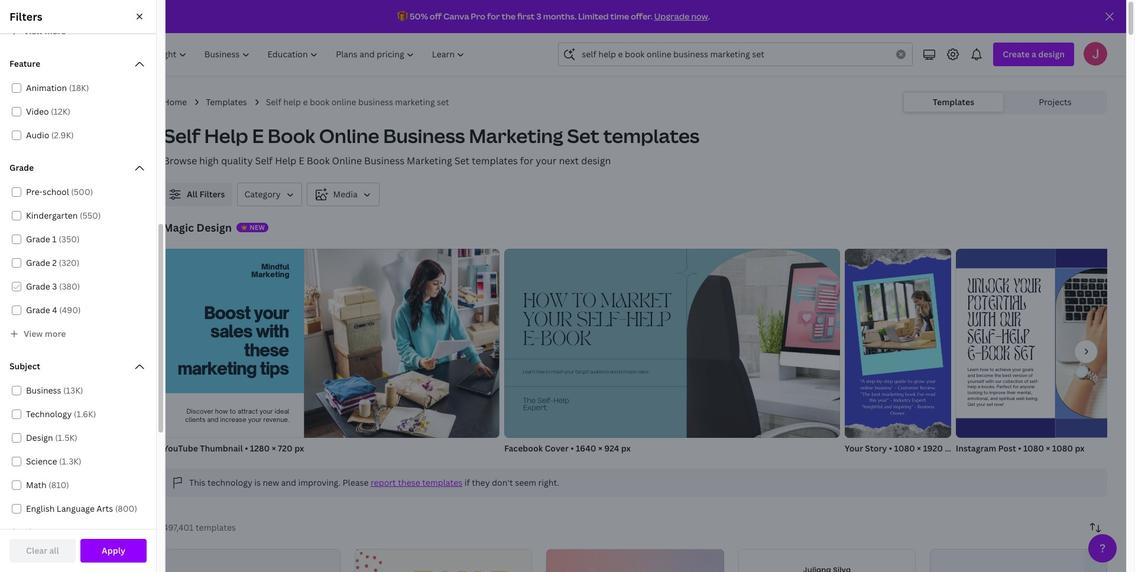 Task type: vqa. For each thing, say whether or not it's contained in the screenshot.
looking
yes



Task type: describe. For each thing, give the bounding box(es) containing it.
497,401 templates
[[163, 522, 236, 533]]

english
[[26, 503, 55, 514]]

a
[[66, 545, 71, 556]]

to inside discover how to attract your ideal clients and increase your revenue.
[[230, 408, 236, 416]]

how for target
[[536, 370, 545, 375]]

"the
[[861, 391, 870, 397]]

free •
[[47, 108, 67, 118]]

story
[[865, 443, 887, 454]]

1 vertical spatial 3
[[52, 281, 57, 292]]

self help e book online business marketing set templates browse high quality self help e book online business marketing set templates for your next design
[[163, 123, 700, 167]]

to up the become
[[990, 367, 994, 372]]

for inside self help e book online business marketing set templates browse high quality self help e book online business marketing set templates for your next design
[[520, 154, 534, 167]]

1 vertical spatial book
[[307, 154, 330, 167]]

revenue.
[[263, 416, 289, 424]]

self- inside unlock your potential with our self-help e-book set learn how to achieve your goals and become the best version of yourself with our collection of self- help e-books. perfect for anyone looking to improve their mental, emotional, and spiritual well-being. get your set now!
[[968, 329, 1002, 349]]

best inside unlock your potential with our self-help e-book set learn how to achieve your goals and become the best version of yourself with our collection of self- help e-books. perfect for anyone looking to improve their mental, emotional, and spiritual well-being. get your set now!
[[1002, 373, 1011, 378]]

1 view more from the top
[[24, 25, 66, 37]]

the inside unlock your potential with our self-help e-book set learn how to achieve your goals and become the best version of yourself with our collection of self- help e-books. perfect for anyone looking to improve their mental, emotional, and spiritual well-being. get your set now!
[[995, 373, 1001, 378]]

× for 720
[[272, 443, 276, 454]]

facebook cover • 1640 × 924 px group
[[504, 249, 859, 455]]

(320)
[[59, 257, 79, 268]]

0 horizontal spatial set
[[454, 154, 470, 167]]

projects link
[[1006, 93, 1105, 112]]

book inside "a step-by-step guide to grow your online business" - customer review. "the best marketing book i've read this year" - industry expert. "insightful and inspiring" - business owner.
[[905, 391, 916, 397]]

and inside "a step-by-step guide to grow your online business" - customer review. "the best marketing book i've read this year" - industry expert. "insightful and inspiring" - business owner.
[[884, 404, 892, 410]]

px for your story • 1080 × 1920 px
[[945, 443, 954, 454]]

business up the media button
[[364, 154, 404, 167]]

yourself
[[968, 379, 984, 384]]

limited
[[578, 11, 609, 22]]

learn inside facebook cover • 1640 × 924 px group
[[523, 370, 535, 375]]

time
[[610, 11, 629, 22]]

× for 1080
[[1046, 443, 1050, 454]]

1 horizontal spatial 3
[[536, 11, 541, 22]]

0 vertical spatial marketing
[[469, 123, 563, 148]]

your inside your story • 1080 × 1920 px group
[[845, 443, 863, 454]]

grade 2 (320)
[[26, 257, 79, 268]]

e-
[[978, 384, 982, 390]]

audio
[[26, 129, 49, 141]]

1 horizontal spatial marketing
[[395, 96, 435, 108]]

youtube
[[163, 443, 198, 454]]

your inside "how to market your self-help e-book"
[[523, 312, 572, 330]]

colourful self help development book cover image
[[355, 549, 532, 572]]

0 horizontal spatial -
[[890, 398, 892, 404]]

0 vertical spatial book
[[268, 123, 315, 148]]

1 view more button from the top
[[7, 20, 149, 43]]

help inside "how to market your self-help e-book"
[[626, 312, 671, 330]]

and up yourself
[[968, 373, 975, 378]]

• for youtube thumbnail • 1280 × 720 px
[[245, 443, 248, 454]]

report
[[371, 477, 396, 488]]

now!
[[994, 402, 1004, 407]]

(2.9k)
[[51, 129, 74, 141]]

unlock your potential with our self-help e-book set learn how to achieve your goals and become the best version of yourself with our collection of self- help e-books. perfect for anyone looking to improve their mental, emotional, and spiritual well-being. get your set now!
[[968, 278, 1041, 407]]

icons
[[40, 249, 62, 260]]

view for grade
[[24, 328, 43, 339]]

collection
[[1003, 379, 1023, 384]]

pre-
[[26, 186, 43, 197]]

media button
[[307, 183, 379, 206]]

brand templates
[[41, 331, 109, 342]]

design
[[581, 154, 611, 167]]

well-
[[1016, 396, 1026, 401]]

0 vertical spatial -
[[894, 385, 896, 391]]

animation
[[26, 82, 67, 93]]

your up the version
[[1012, 367, 1021, 372]]

by-
[[877, 379, 884, 385]]

facebook
[[504, 443, 543, 454]]

technology
[[208, 477, 252, 488]]

business down business
[[383, 123, 465, 148]]

technology
[[26, 409, 72, 420]]

help inside unlock your potential with our self-help e-book set learn how to achieve your goals and become the best version of yourself with our collection of self- help e-books. perfect for anyone looking to improve their mental, emotional, and spiritual well-being. get your set now!
[[1002, 329, 1030, 349]]

school
[[43, 186, 69, 197]]

how for ideal
[[215, 408, 228, 416]]

• right the free
[[65, 108, 67, 118]]

pre-school (500)
[[26, 186, 93, 197]]

help inside the self-help expert.
[[553, 397, 569, 404]]

0 horizontal spatial templates
[[68, 331, 109, 342]]

create a team button
[[9, 539, 154, 562]]

browse
[[163, 154, 197, 167]]

thumbnail
[[200, 443, 243, 454]]

(12k)
[[51, 106, 70, 117]]

help up quality
[[204, 123, 248, 148]]

top level navigation element
[[104, 43, 475, 66]]

px for facebook cover • 1640 × 924 px
[[621, 443, 631, 454]]

1 horizontal spatial e
[[299, 154, 304, 167]]

"insightful
[[862, 404, 883, 410]]

0 horizontal spatial help
[[283, 96, 301, 108]]

px for youtube thumbnail • 1280 × 720 px
[[295, 443, 304, 454]]

instagram
[[956, 443, 996, 454]]

step
[[884, 379, 893, 385]]

youtube thumbnail • 1280 × 720 px group
[[163, 249, 500, 455]]

2 vertical spatial self
[[255, 154, 273, 167]]

new
[[250, 223, 265, 232]]

self- inside "how to market your self-help e-book"
[[577, 312, 626, 330]]

marketing inside boost your sales with these marketing tips
[[178, 358, 256, 379]]

emotional,
[[968, 396, 989, 401]]

(550)
[[80, 210, 101, 221]]

video
[[26, 106, 49, 117]]

all filters button
[[163, 183, 233, 206]]

924
[[604, 443, 619, 454]]

your content
[[17, 281, 62, 291]]

all for all filters
[[187, 189, 198, 200]]

owner.
[[890, 410, 906, 416]]

1 vertical spatial of
[[1024, 379, 1028, 384]]

grade for grade 3 (380)
[[26, 281, 50, 292]]

(800)
[[115, 503, 137, 514]]

view for subject
[[24, 527, 43, 538]]

1 more from the top
[[45, 25, 66, 37]]

1 horizontal spatial design
[[197, 221, 232, 235]]

how
[[523, 293, 568, 311]]

photos link
[[17, 216, 147, 239]]

review.
[[920, 385, 936, 391]]

all for all templates
[[40, 195, 51, 206]]

"a
[[860, 379, 865, 385]]

brand
[[41, 331, 66, 342]]

help up category button
[[275, 154, 296, 167]]

mental,
[[1017, 390, 1032, 396]]

3 1080 from the left
[[1052, 443, 1073, 454]]

× for 1920
[[917, 443, 921, 454]]

guide
[[894, 379, 906, 385]]

e- inside "how to market your self-help e-book"
[[523, 331, 541, 349]]

learn inside unlock your potential with our self-help e-book set learn how to achieve your goals and become the best version of yourself with our collection of self- help e-books. perfect for anyone looking to improve their mental, emotional, and spiritual well-being. get your set now!
[[968, 367, 979, 372]]

with up books.
[[985, 379, 994, 384]]

step-
[[866, 379, 877, 385]]

self- inside the self-help expert.
[[537, 397, 553, 404]]

sales
[[210, 321, 252, 342]]

spiritual
[[999, 396, 1015, 401]]

to left reach
[[546, 370, 550, 375]]

our
[[1000, 312, 1021, 332]]

your down attract
[[248, 416, 262, 424]]

grade for grade 1 (350)
[[26, 234, 50, 245]]

customer
[[898, 385, 919, 391]]

create
[[38, 545, 64, 556]]

get inside button
[[55, 134, 70, 145]]

creators you follow link
[[9, 297, 154, 320]]

1 horizontal spatial templates
[[206, 96, 247, 108]]

1080 for post
[[1023, 443, 1044, 454]]

being.
[[1026, 396, 1038, 401]]

book inside "how to market your self-help e-book"
[[541, 331, 591, 349]]

book inside unlock your potential with our self-help e-book set learn how to achieve your goals and become the best version of yourself with our collection of self- help e-books. perfect for anyone looking to improve their mental, emotional, and spiritual well-being. get your set now!
[[982, 346, 1010, 366]]

achieve
[[995, 367, 1011, 372]]

post
[[998, 443, 1016, 454]]

instagram post • 1080 × 1080 px group
[[956, 249, 1135, 455]]

discover how to attract your ideal clients and increase your revenue.
[[185, 408, 289, 424]]

first
[[517, 11, 535, 22]]

brand templates link
[[9, 325, 154, 349]]

pro inside button
[[99, 134, 113, 145]]

expert. inside the self-help expert.
[[523, 405, 548, 411]]

audience
[[590, 370, 609, 375]]

0 horizontal spatial filters
[[9, 9, 42, 24]]

0 vertical spatial pro
[[471, 11, 485, 22]]

seem
[[515, 477, 536, 488]]

high
[[199, 154, 219, 167]]

0 vertical spatial the
[[502, 11, 516, 22]]

yellow minimalist self-help book cover image
[[738, 549, 916, 572]]

to down books.
[[984, 390, 988, 396]]

1 horizontal spatial marketing
[[407, 154, 452, 167]]

increase for ideal
[[220, 416, 246, 424]]

self for help
[[266, 96, 281, 108]]

with for marketing
[[256, 321, 289, 342]]

(490)
[[59, 304, 81, 316]]

2 horizontal spatial -
[[914, 404, 916, 410]]

starred link
[[9, 354, 154, 377]]



Task type: locate. For each thing, give the bounding box(es) containing it.
0 vertical spatial view more button
[[7, 20, 149, 43]]

projects
[[1039, 96, 1072, 108]]

1 horizontal spatial for
[[520, 154, 534, 167]]

business"
[[875, 385, 893, 391]]

attract
[[238, 408, 258, 416]]

how to market your self-help e-book
[[523, 293, 671, 349]]

increase inside facebook cover • 1640 × 924 px group
[[619, 370, 637, 375]]

0 vertical spatial marketing
[[395, 96, 435, 108]]

content
[[34, 281, 62, 291]]

creators you follow
[[41, 303, 121, 314]]

book down e
[[268, 123, 315, 148]]

these right report
[[398, 477, 420, 488]]

view more
[[24, 25, 66, 37], [24, 328, 66, 339], [24, 527, 66, 538]]

filters
[[9, 9, 42, 24], [200, 189, 225, 200]]

1 vertical spatial best
[[872, 391, 881, 397]]

"a step-by-step guide to grow your online business" - customer review. "the best marketing book i've read this year" - industry expert. "insightful and inspiring" - business owner.
[[860, 379, 936, 416]]

increase down attract
[[220, 416, 246, 424]]

marketing
[[469, 123, 563, 148], [407, 154, 452, 167], [251, 270, 289, 279]]

and right 'new'
[[281, 477, 296, 488]]

0 horizontal spatial the
[[502, 11, 516, 22]]

grade inside grade dropdown button
[[9, 162, 34, 173]]

view more for subject
[[24, 527, 66, 538]]

for inside unlock your potential with our self-help e-book set learn how to achieve your goals and become the best version of yourself with our collection of self- help e-books. perfect for anyone looking to improve their mental, emotional, and spiritual well-being. get your set now!
[[1013, 384, 1019, 390]]

0 horizontal spatial online
[[331, 96, 356, 108]]

3
[[536, 11, 541, 22], [52, 281, 57, 292]]

book
[[310, 96, 329, 108], [541, 331, 591, 349], [905, 391, 916, 397]]

canva right off
[[443, 11, 469, 22]]

• left 1280
[[245, 443, 248, 454]]

create a team
[[38, 545, 93, 556]]

view
[[24, 25, 43, 37], [24, 328, 43, 339], [24, 527, 43, 538]]

0 vertical spatial help
[[283, 96, 301, 108]]

view more button
[[7, 20, 149, 43], [7, 322, 149, 346], [7, 521, 149, 545]]

2 px from the left
[[621, 443, 631, 454]]

• for your story • 1080 × 1920 px
[[889, 443, 892, 454]]

grade left 1
[[26, 234, 50, 245]]

1 1080 from the left
[[894, 443, 915, 454]]

1 vertical spatial get
[[968, 402, 975, 407]]

all up kindergarten at the top of the page
[[40, 195, 51, 206]]

help
[[283, 96, 301, 108], [968, 384, 977, 390]]

.
[[708, 11, 710, 22]]

your story • 1080 × 1920 px group
[[834, 241, 966, 455]]

1 horizontal spatial these
[[398, 477, 420, 488]]

best up this
[[872, 391, 881, 397]]

e up category button
[[299, 154, 304, 167]]

× inside 'group'
[[272, 443, 276, 454]]

grade 1 (350)
[[26, 234, 80, 245]]

with inside boost your sales with these marketing tips
[[256, 321, 289, 342]]

unlock
[[968, 278, 1009, 298]]

marketing down business"
[[882, 391, 904, 397]]

2 vertical spatial view more button
[[7, 521, 149, 545]]

0 horizontal spatial book
[[310, 96, 329, 108]]

set inside unlock your potential with our self-help e-book set learn how to achieve your goals and become the best version of yourself with our collection of self- help e-books. perfect for anyone looking to improve their mental, emotional, and spiritual well-being. get your set now!
[[987, 402, 993, 407]]

3 right first
[[536, 11, 541, 22]]

help down reach
[[553, 397, 569, 404]]

to left attract
[[230, 408, 236, 416]]

your up review.
[[926, 379, 936, 385]]

1 vertical spatial self
[[163, 123, 200, 148]]

- down the 'guide'
[[894, 385, 896, 391]]

3 px from the left
[[945, 443, 954, 454]]

perfect
[[997, 384, 1012, 390]]

view up the clear at the left bottom of the page
[[24, 527, 43, 538]]

1 vertical spatial more
[[45, 328, 66, 339]]

1 horizontal spatial best
[[1002, 373, 1011, 378]]

3 × from the left
[[917, 443, 921, 454]]

view more button down 'language' at the left bottom
[[7, 521, 149, 545]]

0 vertical spatial of
[[1029, 373, 1033, 378]]

filters inside button
[[200, 189, 225, 200]]

this technology is new and improving. please report these templates if they don't seem right.
[[189, 477, 559, 488]]

icons link
[[17, 244, 147, 266]]

more for grade
[[45, 328, 66, 339]]

for left first
[[487, 11, 500, 22]]

1 vertical spatial filters
[[200, 189, 225, 200]]

best
[[1002, 373, 1011, 378], [872, 391, 881, 397]]

4 × from the left
[[1046, 443, 1050, 454]]

i've
[[917, 391, 924, 397]]

your down emotional,
[[976, 402, 985, 407]]

self- down market on the right bottom of page
[[577, 312, 626, 330]]

set up self help e book online business marketing set templates browse high quality self help e book online business marketing set templates for your next design at the top of the page
[[437, 96, 449, 108]]

1 view from the top
[[24, 25, 43, 37]]

design
[[197, 221, 232, 235], [26, 432, 53, 443]]

(380)
[[59, 281, 80, 292]]

get inside unlock your potential with our self-help e-book set learn how to achieve your goals and become the best version of yourself with our collection of self- help e-books. perfect for anyone looking to improve their mental, emotional, and spiritual well-being. get your set now!
[[968, 402, 975, 407]]

1 vertical spatial online
[[332, 154, 362, 167]]

1 horizontal spatial set
[[567, 123, 600, 148]]

your inside unlock your potential with our self-help e-book set learn how to achieve your goals and become the best version of yourself with our collection of self- help e-books. perfect for anyone looking to improve their mental, emotional, and spiritual well-being. get your set now!
[[1014, 278, 1041, 298]]

0 horizontal spatial 3
[[52, 281, 57, 292]]

potential
[[968, 295, 1026, 315]]

grade left 4
[[26, 304, 50, 316]]

your left next
[[536, 154, 557, 167]]

all
[[49, 545, 59, 556]]

free
[[47, 108, 62, 118]]

the
[[523, 397, 536, 404]]

set inside unlock your potential with our self-help e-book set learn how to achieve your goals and become the best version of yourself with our collection of self- help e-books. perfect for anyone looking to improve their mental, emotional, and spiritual well-being. get your set now!
[[1014, 346, 1035, 366]]

books.
[[982, 384, 996, 390]]

2 horizontal spatial set
[[1014, 346, 1035, 366]]

and down discover
[[207, 416, 219, 424]]

for down collection
[[1013, 384, 1019, 390]]

subject
[[9, 361, 40, 372]]

1 vertical spatial -
[[890, 398, 892, 404]]

497,401
[[163, 522, 194, 533]]

ideal
[[275, 408, 289, 416]]

• right post
[[1018, 443, 1021, 454]]

px inside 'group'
[[295, 443, 304, 454]]

these inside boost your sales with these marketing tips
[[244, 339, 289, 360]]

1 vertical spatial for
[[520, 154, 534, 167]]

e- up the become
[[968, 346, 982, 366]]

0 vertical spatial more
[[45, 25, 66, 37]]

1 vertical spatial online
[[860, 385, 873, 391]]

0 vertical spatial online
[[331, 96, 356, 108]]

0 horizontal spatial marketing
[[251, 270, 289, 279]]

marketing right business
[[395, 96, 435, 108]]

set
[[437, 96, 449, 108], [987, 402, 993, 407]]

and inside discover how to attract your ideal clients and increase your revenue.
[[207, 416, 219, 424]]

0 horizontal spatial 1080
[[894, 443, 915, 454]]

expert. inside "a step-by-step guide to grow your online business" - customer review. "the best marketing book i've read this year" - industry expert. "insightful and inspiring" - business owner.
[[912, 398, 927, 404]]

view more button up feature 'dropdown button'
[[7, 20, 149, 43]]

0 vertical spatial get
[[55, 134, 70, 145]]

2
[[52, 257, 57, 268]]

more up create
[[45, 527, 66, 538]]

cover
[[545, 443, 569, 454]]

0 horizontal spatial set
[[437, 96, 449, 108]]

2 horizontal spatial for
[[1013, 384, 1019, 390]]

0 horizontal spatial for
[[487, 11, 500, 22]]

0 horizontal spatial e
[[252, 123, 264, 148]]

photos
[[40, 222, 68, 233]]

and
[[610, 370, 618, 375], [968, 373, 975, 378], [990, 396, 998, 401], [884, 404, 892, 410], [207, 416, 219, 424], [281, 477, 296, 488]]

0 horizontal spatial all
[[40, 195, 51, 206]]

help inside unlock your potential with our self-help e-book set learn how to achieve your goals and become the best version of yourself with our collection of self- help e-books. perfect for anyone looking to improve their mental, emotional, and spiritual well-being. get your set now!
[[968, 384, 977, 390]]

self left e
[[266, 96, 281, 108]]

how inside discover how to attract your ideal clients and increase your revenue.
[[215, 408, 228, 416]]

with for self-
[[968, 312, 996, 332]]

• right story
[[889, 443, 892, 454]]

2 horizontal spatial marketing
[[882, 391, 904, 397]]

view more down grade 4 (490)
[[24, 328, 66, 339]]

0 vertical spatial increase
[[619, 370, 637, 375]]

online left business
[[331, 96, 356, 108]]

2 more from the top
[[45, 328, 66, 339]]

your up revenue.
[[260, 408, 273, 416]]

to
[[572, 293, 596, 311], [990, 367, 994, 372], [546, 370, 550, 375], [908, 379, 912, 385], [984, 390, 988, 396], [230, 408, 236, 416]]

learn left reach
[[523, 370, 535, 375]]

2 view more button from the top
[[7, 322, 149, 346]]

home link
[[163, 96, 187, 109]]

marketing inside youtube thumbnail • 1280 × 720 px 'group'
[[251, 270, 289, 279]]

1 vertical spatial expert.
[[523, 405, 548, 411]]

• for instagram post • 1080 × 1080 px
[[1018, 443, 1021, 454]]

your inside "a step-by-step guide to grow your online business" - customer review. "the best marketing book i've read this year" - industry expert. "insightful and inspiring" - business owner.
[[926, 379, 936, 385]]

design down all filters on the left top
[[197, 221, 232, 235]]

help up looking
[[968, 384, 977, 390]]

0 vertical spatial online
[[319, 123, 379, 148]]

increase left sales.
[[619, 370, 637, 375]]

canva up grade dropdown button
[[72, 134, 97, 145]]

1 vertical spatial book
[[541, 331, 591, 349]]

off
[[430, 11, 442, 22]]

2 1080 from the left
[[1023, 443, 1044, 454]]

0 vertical spatial these
[[244, 339, 289, 360]]

for left next
[[520, 154, 534, 167]]

design (1.5k)
[[26, 432, 77, 443]]

• for facebook cover • 1640 × 924 px
[[571, 443, 574, 454]]

1 horizontal spatial filters
[[200, 189, 225, 200]]

reach
[[551, 370, 564, 375]]

with left our
[[968, 312, 996, 332]]

(18k)
[[69, 82, 89, 93]]

the left first
[[502, 11, 516, 22]]

your inside boost your sales with these marketing tips
[[254, 303, 289, 323]]

grade for grade 4 (490)
[[26, 304, 50, 316]]

help left e
[[283, 96, 301, 108]]

1 horizontal spatial e-
[[968, 346, 982, 366]]

filters down high in the left of the page
[[200, 189, 225, 200]]

3 view more from the top
[[24, 527, 66, 538]]

your down how
[[523, 312, 572, 330]]

0 vertical spatial canva
[[443, 11, 469, 22]]

online inside "a step-by-step guide to grow your online business" - customer review. "the best marketing book i've read this year" - industry expert. "insightful and inspiring" - business owner.
[[860, 385, 873, 391]]

set left now!
[[987, 402, 993, 407]]

e- down how
[[523, 331, 541, 349]]

target
[[575, 370, 589, 375]]

kindergarten
[[26, 210, 78, 221]]

view more up clear all
[[24, 527, 66, 538]]

learn how to reach your target audience and increase sales.
[[523, 370, 649, 375]]

0 vertical spatial self
[[266, 96, 281, 108]]

online
[[331, 96, 356, 108], [860, 385, 873, 391]]

grade up pre-
[[9, 162, 34, 173]]

view down grade 4 (490)
[[24, 328, 43, 339]]

0 vertical spatial book
[[310, 96, 329, 108]]

2 horizontal spatial self-
[[968, 329, 1002, 349]]

business up technology
[[26, 385, 61, 396]]

1 vertical spatial e
[[299, 154, 304, 167]]

pro up grade dropdown button
[[99, 134, 113, 145]]

1 horizontal spatial get
[[968, 402, 975, 407]]

1 vertical spatial help
[[968, 384, 977, 390]]

blue minimalist business e-book instagram story image
[[930, 549, 1107, 572]]

all
[[187, 189, 198, 200], [40, 195, 51, 206]]

grade for grade 2 (320)
[[26, 257, 50, 268]]

marketing inside "a step-by-step guide to grow your online business" - customer review. "the best marketing book i've read this year" - industry expert. "insightful and inspiring" - business owner.
[[882, 391, 904, 397]]

of down goals
[[1029, 373, 1033, 378]]

1 horizontal spatial all
[[187, 189, 198, 200]]

3 view more button from the top
[[7, 521, 149, 545]]

online up media
[[332, 154, 362, 167]]

0 vertical spatial e
[[252, 123, 264, 148]]

grade left 2
[[26, 257, 50, 268]]

how inside unlock your potential with our self-help e-book set learn how to achieve your goals and become the best version of yourself with our collection of self- help e-books. perfect for anyone looking to improve their mental, emotional, and spiritual well-being. get your set now!
[[980, 367, 989, 372]]

book down customer
[[905, 391, 916, 397]]

(1.6k)
[[74, 409, 96, 420]]

home
[[163, 96, 187, 108]]

to inside "a step-by-step guide to grow your online business" - customer review. "the best marketing book i've read this year" - industry expert. "insightful and inspiring" - business owner.
[[908, 379, 912, 385]]

your inside facebook cover • 1640 × 924 px group
[[565, 370, 574, 375]]

0 vertical spatial filters
[[9, 9, 42, 24]]

youtube thumbnail • 1280 × 720 px
[[163, 443, 304, 454]]

• left "1640"
[[571, 443, 574, 454]]

2 view more from the top
[[24, 328, 66, 339]]

× inside group
[[1046, 443, 1050, 454]]

become
[[976, 373, 993, 378]]

px for instagram post • 1080 × 1080 px
[[1075, 443, 1085, 454]]

book right e
[[310, 96, 329, 108]]

🎁
[[397, 11, 408, 22]]

2 horizontal spatial book
[[905, 391, 916, 397]]

1 horizontal spatial set
[[987, 402, 993, 407]]

increase for target
[[619, 370, 637, 375]]

business (13k)
[[26, 385, 83, 396]]

your up our
[[1014, 278, 1041, 298]]

grade for grade
[[9, 162, 34, 173]]

0 horizontal spatial canva
[[72, 134, 97, 145]]

2 view from the top
[[24, 328, 43, 339]]

view more button for subject
[[7, 521, 149, 545]]

2 vertical spatial book
[[982, 346, 1010, 366]]

e- inside unlock your potential with our self-help e-book set learn how to achieve your goals and become the best version of yourself with our collection of self- help e-books. perfect for anyone looking to improve their mental, emotional, and spiritual well-being. get your set now!
[[968, 346, 982, 366]]

(1.3k)
[[59, 456, 81, 467]]

online up "the
[[860, 385, 873, 391]]

3 view from the top
[[24, 527, 43, 538]]

1 horizontal spatial learn
[[968, 367, 979, 372]]

4 px from the left
[[1075, 443, 1085, 454]]

3 more from the top
[[45, 527, 66, 538]]

view more button for grade
[[7, 322, 149, 346]]

please
[[343, 477, 369, 488]]

• inside 'group'
[[245, 443, 248, 454]]

with up tips
[[256, 321, 289, 342]]

how up the become
[[980, 367, 989, 372]]

your inside self help e book online business marketing set templates browse high quality self help e book online business marketing set templates for your next design
[[536, 154, 557, 167]]

1 horizontal spatial increase
[[619, 370, 637, 375]]

0 vertical spatial design
[[197, 221, 232, 235]]

1 horizontal spatial online
[[860, 385, 873, 391]]

× left 720
[[272, 443, 276, 454]]

• inside group
[[1018, 443, 1021, 454]]

increase inside discover how to attract your ideal clients and increase your revenue.
[[220, 416, 246, 424]]

0 horizontal spatial how
[[215, 408, 228, 416]]

× for 924
[[598, 443, 602, 454]]

1 vertical spatial these
[[398, 477, 420, 488]]

self- down potential
[[968, 329, 1002, 349]]

2 vertical spatial view
[[24, 527, 43, 538]]

2 vertical spatial for
[[1013, 384, 1019, 390]]

learn up yourself
[[968, 367, 979, 372]]

this
[[189, 477, 205, 488]]

templates link
[[206, 96, 247, 109]]

view more button down (490)
[[7, 322, 149, 346]]

1 × from the left
[[272, 443, 276, 454]]

with
[[968, 312, 996, 332], [256, 321, 289, 342], [985, 379, 994, 384]]

of
[[1029, 373, 1033, 378], [1024, 379, 1028, 384]]

1 vertical spatial set
[[987, 402, 993, 407]]

if
[[465, 477, 470, 488]]

view more for grade
[[24, 328, 66, 339]]

animation (18k)
[[26, 82, 89, 93]]

2 vertical spatial -
[[914, 404, 916, 410]]

0 horizontal spatial learn
[[523, 370, 535, 375]]

and down improve
[[990, 396, 998, 401]]

how right discover
[[215, 408, 228, 416]]

1 vertical spatial set
[[454, 154, 470, 167]]

2 vertical spatial book
[[905, 391, 916, 397]]

0 vertical spatial view more
[[24, 25, 66, 37]]

1 vertical spatial pro
[[99, 134, 113, 145]]

best inside "a step-by-step guide to grow your online business" - customer review. "the best marketing book i've read this year" - industry expert. "insightful and inspiring" - business owner.
[[872, 391, 881, 397]]

canva inside button
[[72, 134, 97, 145]]

1 px from the left
[[295, 443, 304, 454]]

to inside "how to market your self-help e-book"
[[572, 293, 596, 311]]

× left 1920
[[917, 443, 921, 454]]

sales.
[[638, 370, 649, 375]]

2 vertical spatial more
[[45, 527, 66, 538]]

best down achieve
[[1002, 373, 1011, 378]]

self- right the
[[537, 397, 553, 404]]

business inside "a step-by-step guide to grow your online business" - customer review. "the best marketing book i've read this year" - industry expert. "insightful and inspiring" - business owner.
[[918, 404, 934, 410]]

e up quality
[[252, 123, 264, 148]]

2 horizontal spatial templates
[[933, 96, 975, 108]]

1 vertical spatial the
[[995, 373, 1001, 378]]

2 × from the left
[[598, 443, 602, 454]]

design up science
[[26, 432, 53, 443]]

marketing down sales at bottom left
[[178, 358, 256, 379]]

0 vertical spatial view
[[24, 25, 43, 37]]

marketing
[[395, 96, 435, 108], [178, 358, 256, 379], [882, 391, 904, 397]]

pro right off
[[471, 11, 485, 22]]

0 horizontal spatial expert.
[[523, 405, 548, 411]]

0 horizontal spatial design
[[26, 432, 53, 443]]

1 vertical spatial marketing
[[178, 358, 256, 379]]

to up customer
[[908, 379, 912, 385]]

e
[[303, 96, 308, 108]]

quality
[[221, 154, 253, 167]]

1 horizontal spatial 1080
[[1023, 443, 1044, 454]]

all inside button
[[187, 189, 198, 200]]

0 horizontal spatial get
[[55, 134, 70, 145]]

view more up 'feature' on the left top of page
[[24, 25, 66, 37]]

- right 'inspiring"'
[[914, 404, 916, 410]]

your story • 1080 × 1920 px
[[845, 443, 954, 454]]

1 vertical spatial increase
[[220, 416, 246, 424]]

expert. down i've
[[912, 398, 927, 404]]

grade down "grade 2 (320)"
[[26, 281, 50, 292]]

how left reach
[[536, 370, 545, 375]]

0 vertical spatial best
[[1002, 373, 1011, 378]]

1 vertical spatial view
[[24, 328, 43, 339]]

red simple self-help book cover image
[[163, 549, 341, 572]]

0 horizontal spatial e-
[[523, 331, 541, 349]]

(350)
[[59, 234, 80, 245]]

1080 inside group
[[894, 443, 915, 454]]

None search field
[[558, 43, 913, 66]]

px inside group
[[1075, 443, 1085, 454]]

1
[[52, 234, 57, 245]]

boost
[[204, 303, 250, 323]]

industry
[[893, 398, 911, 404]]

your left the 'content'
[[17, 281, 32, 291]]

black and pink geometric lines self help book cover image
[[547, 549, 724, 572]]

self for help
[[163, 123, 200, 148]]

1 vertical spatial canva
[[72, 134, 97, 145]]

1 vertical spatial design
[[26, 432, 53, 443]]

magic
[[163, 221, 194, 235]]

boost your sales with these marketing tips
[[178, 303, 289, 379]]

0 vertical spatial for
[[487, 11, 500, 22]]

2 vertical spatial set
[[1014, 346, 1035, 366]]

report these templates link
[[371, 477, 462, 488]]

and right audience
[[610, 370, 618, 375]]

how inside facebook cover • 1640 × 924 px group
[[536, 370, 545, 375]]

1080 for story
[[894, 443, 915, 454]]

0 horizontal spatial increase
[[220, 416, 246, 424]]

these down 'boost'
[[244, 339, 289, 360]]

mindful marketing
[[251, 262, 289, 279]]

- right year"
[[890, 398, 892, 404]]

× left 924
[[598, 443, 602, 454]]

0 vertical spatial set
[[437, 96, 449, 108]]

your right reach
[[565, 370, 574, 375]]

is
[[254, 477, 261, 488]]

self up "browse"
[[163, 123, 200, 148]]

they
[[472, 477, 490, 488]]

and inside facebook cover • 1640 × 924 px group
[[610, 370, 618, 375]]

science (1.3k)
[[26, 456, 81, 467]]

expert. down the
[[523, 405, 548, 411]]

1920
[[923, 443, 943, 454]]

more for subject
[[45, 527, 66, 538]]

math
[[26, 480, 47, 491]]



